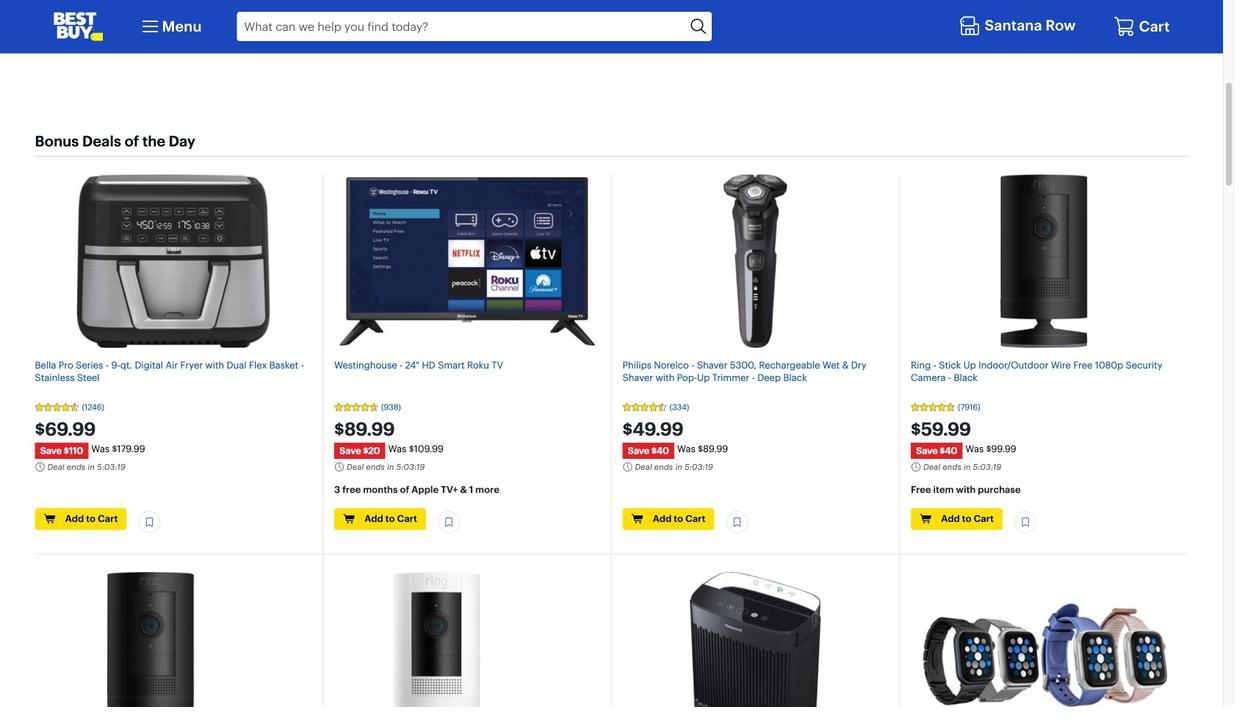 Task type: describe. For each thing, give the bounding box(es) containing it.
3 save image from the left
[[1020, 516, 1031, 528]]

2 save image from the left
[[732, 516, 742, 528]]

menu image
[[138, 15, 162, 38]]

bestbuy.com image
[[53, 12, 103, 41]]



Task type: locate. For each thing, give the bounding box(es) containing it.
1 save image from the left
[[444, 516, 454, 528]]

Type to search. Navigate forward to hear suggestions text field
[[237, 12, 686, 41]]

1 horizontal spatial save image
[[732, 516, 742, 528]]

0 horizontal spatial save image
[[444, 516, 454, 528]]

save image
[[144, 516, 155, 528]]

cart icon image
[[1113, 15, 1135, 37]]

save image
[[444, 516, 454, 528], [732, 516, 742, 528], [1020, 516, 1031, 528]]

2 horizontal spatial save image
[[1020, 516, 1031, 528]]



Task type: vqa. For each thing, say whether or not it's contained in the screenshot.
first Save image from the right
yes



